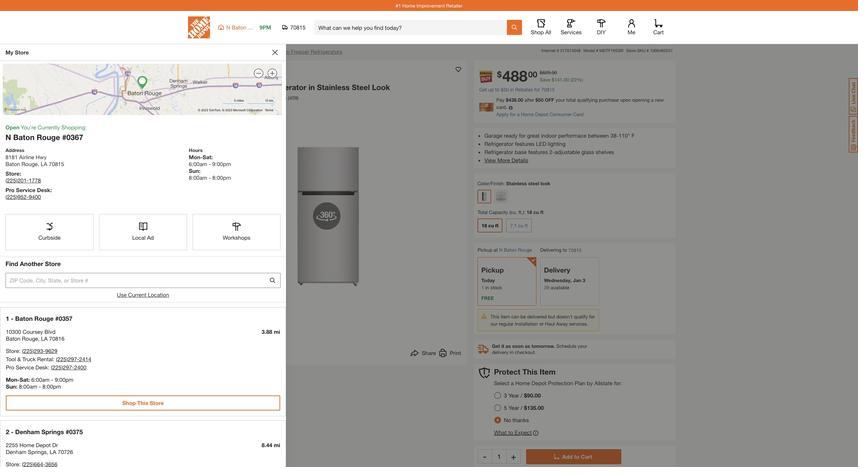 Task type: describe. For each thing, give the bounding box(es) containing it.
shop all button
[[530, 19, 552, 36]]

desk inside store : (225)293-9629 tool & truck rental : (225)297-2414 pro service desk : (225)297-2400
[[35, 364, 48, 371]]

shop this store button
[[6, 396, 280, 411]]

2 - denham springs # 0375
[[6, 428, 83, 436]]

mon- inside hours mon-sat: 6:00am - 9:00pm sun: 8:00am - 8:00pm
[[189, 154, 203, 160]]

1 vertical spatial (225)297-
[[51, 364, 74, 371]]

$ 629 . 00 save $ 141 . 00 ( 22 %)
[[540, 70, 583, 83]]

2 horizontal spatial top
[[281, 48, 290, 55]]

sat: inside hours mon-sat: 6:00am - 9:00pm sun: 8:00am - 8:00pm
[[203, 154, 213, 160]]

adjustable
[[555, 149, 580, 155]]

8:00pm inside hours mon-sat: 6:00am - 9:00pm sun: 8:00am - 8:00pm
[[212, 174, 231, 181]]

services
[[561, 29, 582, 35]]

+
[[511, 452, 516, 461]]

2-
[[550, 149, 555, 155]]

la inside 10300 coursey blvd baton rouge , la 70816
[[41, 335, 48, 342]]

terms link
[[265, 108, 273, 113]]

can
[[512, 314, 519, 320]]

(cu.
[[510, 210, 517, 215]]

70815 button
[[282, 24, 306, 31]]

pickup for pickup today 1 in stock
[[481, 266, 504, 274]]

4.5 stars image
[[186, 95, 216, 100]]

card.
[[497, 104, 507, 110]]

doesn't
[[557, 314, 573, 320]]

1 inside pickup today 1 in stock
[[481, 285, 484, 291]]

diy button
[[591, 19, 613, 36]]

delivery
[[544, 266, 570, 274]]

8:00pm inside mon-sat: 6:00am - 9:00pm sun: 8:00am - 8:00pm
[[42, 383, 61, 390]]

rebates
[[515, 87, 533, 93]]

3.88 mi
[[262, 329, 280, 335]]

3.88
[[262, 329, 272, 335]]

ft.
[[209, 83, 217, 92]]

diy
[[597, 29, 606, 35]]

get for get it as soon as tomorrow.
[[492, 343, 500, 349]]

stainless steel look vissani top freezer refrigerators mdtf18ssr e1.1 image
[[187, 151, 217, 181]]

mon- inside mon-sat: 6:00am - 9:00pm sun: 8:00am - 8:00pm
[[6, 377, 20, 383]]

baton up coursey
[[15, 315, 33, 322]]

70815 inside address 8181 airline hwy baton rouge , la 70815 store : (225)201-1778 pro service desk : (225)952-9400
[[49, 161, 64, 167]]

(225)293-
[[22, 348, 45, 354]]

coursey
[[23, 329, 43, 335]]

for down info image
[[510, 112, 516, 117]]

color/finish : stainless steel look
[[478, 181, 551, 187]]

qualify
[[574, 314, 588, 320]]

a inside your total qualifying purchase upon opening a new card.
[[651, 97, 654, 103]]

garage ready for great indoor performace between 38-110° f refrigerator features led lighting refrigerator base features 2-adjustable glass shelves view more details
[[485, 132, 635, 164]]

find
[[5, 260, 18, 267]]

0 vertical spatial &
[[264, 95, 267, 101]]

0357
[[59, 315, 72, 322]]

2255
[[6, 442, 18, 448]]

110°
[[619, 132, 630, 139]]

baton inside 10300 coursey blvd baton rouge , la 70816
[[6, 335, 20, 342]]

steel
[[528, 181, 539, 187]]

your total qualifying purchase upon opening a new card.
[[497, 97, 664, 110]]

workshops
[[223, 234, 250, 241]]

your inside your total qualifying purchase upon opening a new card.
[[556, 97, 565, 103]]

to for delivering to 70815
[[563, 247, 567, 253]]

2 horizontal spatial 00
[[564, 77, 569, 83]]

freezer inside vissani 18 cu. ft. top freezer refrigerator in stainless steel look
[[234, 83, 261, 92]]

steel
[[352, 83, 370, 92]]

$ right after
[[536, 97, 538, 103]]

add to cart
[[562, 454, 592, 460]]

0 vertical spatial depot
[[535, 112, 548, 117]]

1 vertical spatial features
[[528, 149, 548, 155]]

questions
[[241, 95, 263, 101]]

0 horizontal spatial 1
[[6, 315, 9, 322]]

rouge up refrigerators 'link'
[[248, 24, 264, 30]]

(225)201-1778 link
[[5, 177, 41, 183]]

1 vertical spatial refrigerator
[[485, 141, 514, 147]]

this for item
[[523, 368, 538, 377]]

pro inside store : (225)293-9629 tool & truck rental : (225)297-2414 pro service desk : (225)297-2400
[[6, 364, 14, 371]]

$ inside $ 488 00
[[497, 70, 502, 79]]

jan
[[573, 278, 582, 283]]

drawer close image
[[272, 50, 278, 55]]

be
[[521, 314, 526, 320]]

What can we help you find today? search field
[[319, 20, 507, 35]]

70815 inside button
[[290, 24, 306, 30]]

/ for 3 year /
[[521, 392, 523, 399]]

all
[[546, 29, 551, 35]]

, for depot
[[47, 449, 48, 455]]

store : (225)293-9629 tool & truck rental : (225)297-2414 pro service desk : (225)297-2400
[[6, 348, 91, 371]]

# inside open you're currently shopping: n baton rouge # 0367
[[62, 133, 66, 142]]

0 vertical spatial denham
[[15, 428, 40, 436]]

between
[[588, 132, 609, 139]]

2 refrigerators from the left
[[311, 48, 342, 55]]

stainless steel look vissani top freezer refrigerators mdtf18ssr 40.2 image
[[187, 224, 217, 254]]

baton inside address 8181 airline hwy baton rouge , la 70815 store : (225)201-1778 pro service desk : (225)952-9400
[[5, 161, 20, 167]]

rouge inside address 8181 airline hwy baton rouge , la 70815 store : (225)201-1778 pro service desk : (225)952-9400
[[22, 161, 38, 167]]

local ad button
[[99, 214, 187, 250]]

white image
[[496, 192, 507, 202]]

option group containing 3 year /
[[492, 390, 550, 427]]

schedule
[[557, 343, 577, 349]]

1 horizontal spatial .
[[563, 77, 564, 83]]

# right model
[[596, 48, 599, 53]]

available
[[551, 285, 570, 291]]

2 vertical spatial refrigerator
[[485, 149, 514, 155]]

6:00am inside mon-sat: 6:00am - 9:00pm sun: 8:00am - 8:00pm
[[31, 377, 50, 383]]

rouge inside open you're currently shopping: n baton rouge # 0367
[[37, 133, 60, 142]]

total capacity (cu. ft.) : 18 cu ft
[[478, 210, 544, 215]]

(1717)
[[219, 95, 230, 100]]

9:00pm inside hours mon-sat: 6:00am - 9:00pm sun: 8:00am - 8:00pm
[[212, 161, 231, 167]]

more
[[498, 157, 510, 164]]

to for add to cart
[[574, 454, 580, 460]]

wednesday,
[[544, 278, 572, 283]]

# right internet
[[557, 48, 559, 53]]

for inside the garage ready for great indoor performace between 38-110° f refrigerator features led lighting refrigerator base features 2-adjustable glass shelves view more details
[[519, 132, 526, 139]]

total
[[478, 210, 488, 215]]

a inside protect this item select a home depot protection plan by allstate for:
[[511, 380, 514, 386]]

$135.00
[[524, 405, 544, 411]]

$ right pay
[[506, 97, 509, 103]]

my
[[5, 49, 13, 56]]

this item can be delivered but doesn't qualify for our regular installation or haul away services.
[[491, 314, 595, 327]]

shelves
[[596, 149, 614, 155]]

stainless steel look vissani top freezer refrigerators mdtf18ssr a0.3 image
[[187, 260, 217, 290]]

rental
[[37, 356, 53, 362]]

year for 3
[[509, 392, 519, 399]]

top inside vissani 18 cu. ft. top freezer refrigerator in stainless steel look
[[219, 83, 232, 92]]

look
[[372, 83, 390, 92]]

#1
[[396, 3, 401, 8]]

7.1
[[510, 223, 517, 229]]

baton inside open you're currently shopping: n baton rouge # 0367
[[13, 133, 35, 142]]

stainless steel look image
[[479, 192, 490, 202]]

2400
[[74, 364, 86, 371]]

ft for 7.1 cu ft
[[525, 223, 528, 229]]

apply now image
[[479, 103, 497, 112]]

total
[[567, 97, 576, 103]]

tomorrow.
[[532, 343, 555, 349]]

8:00am inside mon-sat: 6:00am - 9:00pm sun: 8:00am - 8:00pm
[[19, 383, 37, 390]]

0 horizontal spatial .
[[551, 70, 552, 76]]

store inside store : (225)293-9629 tool & truck rental : (225)297-2414 pro service desk : (225)297-2400
[[6, 348, 19, 354]]

service inside address 8181 airline hwy baton rouge , la 70815 store : (225)201-1778 pro service desk : (225)952-9400
[[16, 187, 35, 193]]

model
[[584, 48, 595, 53]]

141
[[555, 77, 563, 83]]

& inside store : (225)293-9629 tool & truck rental : (225)297-2414 pro service desk : (225)297-2400
[[17, 356, 21, 362]]

1 as from the left
[[506, 343, 511, 349]]

2
[[6, 428, 9, 436]]

the home depot logo image
[[188, 16, 210, 38]]

hwy
[[36, 154, 47, 160]]

# up the 'blvd'
[[55, 315, 59, 322]]

0 vertical spatial cart
[[654, 29, 664, 35]]

3 inside option group
[[504, 392, 507, 399]]

1 vertical spatial stainless
[[506, 181, 527, 187]]

stainless steel look vissani top freezer refrigerators mdtf18ssr 64.0 image
[[187, 115, 217, 145]]

# up 70726
[[66, 428, 69, 436]]

%)
[[577, 77, 583, 83]]

sun: inside mon-sat: 6:00am - 9:00pm sun: 8:00am - 8:00pm
[[6, 383, 17, 390]]

open you're currently shopping: n baton rouge # 0367
[[5, 124, 87, 142]]

3 inside 'delivery wednesday, jan 3 39 available'
[[583, 278, 586, 283]]

2 horizontal spatial cu
[[534, 210, 539, 215]]

8:00am inside hours mon-sat: 6:00am - 9:00pm sun: 8:00am - 8:00pm
[[189, 174, 207, 181]]

1 vertical spatial a
[[517, 112, 520, 117]]

my store
[[5, 49, 29, 56]]

in inside pickup today 1 in stock
[[486, 285, 489, 291]]

cu for 7.1 cu ft
[[518, 223, 524, 229]]

depot inside 2255 home depot dr denham springs , la 70726
[[36, 442, 51, 448]]

use
[[117, 292, 127, 298]]

8181
[[5, 154, 18, 160]]

/ inside refrigerators / top freezer refrigerators
[[276, 49, 278, 55]]

$ right 'save'
[[552, 77, 555, 83]]

regular
[[499, 321, 514, 327]]

+ button
[[507, 450, 521, 464]]

service inside store : (225)293-9629 tool & truck rental : (225)297-2414 pro service desk : (225)297-2400
[[16, 364, 34, 371]]

baton left 9pm
[[232, 24, 246, 30]]

item
[[540, 368, 556, 377]]

denham inside 2255 home depot dr denham springs , la 70726
[[6, 449, 26, 455]]

apply
[[497, 112, 509, 117]]

dr
[[52, 442, 58, 448]]

1 horizontal spatial 00
[[552, 70, 557, 76]]

questions & answers (409)
[[241, 95, 299, 101]]

home inside protect this item select a home depot protection plan by allstate for:
[[515, 380, 530, 386]]

up
[[489, 87, 494, 93]]

sku
[[637, 48, 646, 53]]

pro inside address 8181 airline hwy baton rouge , la 70815 store : (225)201-1778 pro service desk : (225)952-9400
[[5, 187, 15, 193]]

refrigerator inside vissani 18 cu. ft. top freezer refrigerator in stainless steel look
[[263, 83, 307, 92]]

save
[[540, 77, 551, 83]]

get it as soon as tomorrow.
[[492, 343, 555, 349]]



Task type: vqa. For each thing, say whether or not it's contained in the screenshot.
"1299" inside $ 898 00 $ 1299 . 00 Save $ 401 . 00 ( 31 %)
no



Task type: locate. For each thing, give the bounding box(es) containing it.
depot inside protect this item select a home depot protection plan by allstate for:
[[532, 380, 547, 386]]

mi right 3.88
[[274, 329, 280, 335]]

la inside address 8181 airline hwy baton rouge , la 70815 store : (225)201-1778 pro service desk : (225)952-9400
[[41, 161, 47, 167]]

0 vertical spatial your
[[556, 97, 565, 103]]

1 horizontal spatial as
[[525, 343, 530, 349]]

None field
[[492, 450, 507, 464]]

2 vertical spatial n
[[499, 247, 503, 253]]

1 vertical spatial year
[[509, 405, 519, 411]]

2 vertical spatial 18
[[482, 223, 487, 229]]

(1717) button
[[183, 92, 233, 103]]

get for get up to $50 in  rebates for 70815
[[479, 87, 487, 93]]

la inside 2255 home depot dr denham springs , la 70726
[[50, 449, 56, 455]]

8.44 mi
[[262, 442, 280, 448]]

stainless left steel
[[506, 181, 527, 187]]

1 mi from the top
[[274, 329, 280, 335]]

0 vertical spatial year
[[509, 392, 519, 399]]

in inside schedule your delivery in checkout.
[[510, 350, 514, 355]]

0 vertical spatial service
[[16, 187, 35, 193]]

1 vertical spatial top
[[188, 65, 194, 70]]

to for what to expect
[[508, 429, 513, 436]]

depot left dr
[[36, 442, 51, 448]]

1 year from the top
[[509, 392, 519, 399]]

5 year / $135.00
[[504, 405, 544, 411]]

sat: down stainless steel look vissani top freezer refrigerators mdtf18ssr 64.0 image
[[203, 154, 213, 160]]

0 horizontal spatial 00
[[528, 70, 538, 79]]

0 vertical spatial refrigerator
[[263, 83, 307, 92]]

service down truck
[[16, 364, 34, 371]]

la for dr
[[50, 449, 56, 455]]

option group
[[492, 390, 550, 427]]

0 vertical spatial freezer
[[291, 48, 309, 55]]

0 vertical spatial 3
[[583, 278, 586, 283]]

2 vertical spatial /
[[521, 405, 523, 411]]

top up (1717)
[[219, 83, 232, 92]]

top right drawer close icon
[[281, 48, 290, 55]]

home right #1
[[402, 3, 415, 8]]

blvd
[[45, 329, 55, 335]]

your right schedule
[[578, 343, 587, 349]]

0 vertical spatial 8:00am
[[189, 174, 207, 181]]

n inside open you're currently shopping: n baton rouge # 0367
[[5, 133, 11, 142]]

1 horizontal spatial freezer
[[291, 48, 309, 55]]

1 horizontal spatial 6:00am
[[189, 161, 207, 167]]

1 up 10300
[[6, 315, 9, 322]]

0 vertical spatial mi
[[274, 329, 280, 335]]

1 vertical spatial 18
[[527, 210, 532, 215]]

00 inside $ 488 00
[[528, 70, 538, 79]]

springs down 2 - denham springs # 0375
[[28, 449, 47, 455]]

this for store
[[137, 400, 148, 406]]

a
[[651, 97, 654, 103], [517, 112, 520, 117], [511, 380, 514, 386]]

18 down total
[[482, 223, 487, 229]]

mi right 8.44
[[274, 442, 280, 448]]

la down hwy
[[41, 161, 47, 167]]

9:00pm inside mon-sat: 6:00am - 9:00pm sun: 8:00am - 8:00pm
[[55, 377, 73, 383]]

after
[[525, 97, 534, 103]]

, inside 10300 coursey blvd baton rouge , la 70816
[[38, 335, 40, 342]]

feedback link image
[[849, 116, 858, 153]]

0 vertical spatial .
[[551, 70, 552, 76]]

ft.)
[[519, 210, 524, 215]]

0 horizontal spatial ft
[[495, 223, 499, 229]]

ft right 7.1 on the top
[[525, 223, 528, 229]]

0 horizontal spatial 317013048_s01 image
[[187, 187, 217, 218]]

70726
[[58, 449, 73, 455]]

0 vertical spatial pickup
[[478, 247, 492, 253]]

n right at
[[499, 247, 503, 253]]

mi for 0357
[[274, 329, 280, 335]]

home inside 2255 home depot dr denham springs , la 70726
[[20, 442, 34, 448]]

6:00am inside hours mon-sat: 6:00am - 9:00pm sun: 8:00am - 8:00pm
[[189, 161, 207, 167]]

0 vertical spatial sat:
[[203, 154, 213, 160]]

2 horizontal spatial ft
[[540, 210, 544, 215]]

pro
[[5, 187, 15, 193], [6, 364, 14, 371]]

cu down the capacity
[[489, 223, 494, 229]]

0 horizontal spatial as
[[506, 343, 511, 349]]

delivery
[[492, 350, 509, 355]]

performace
[[558, 132, 587, 139]]

/ left $135.00
[[521, 405, 523, 411]]

1 horizontal spatial cu
[[518, 223, 524, 229]]

shop for shop this store
[[122, 400, 136, 406]]

rouge down the airline
[[22, 161, 38, 167]]

0 horizontal spatial 6:00am
[[31, 377, 50, 383]]

, inside 2255 home depot dr denham springs , la 70726
[[47, 449, 48, 455]]

1778
[[29, 177, 41, 183]]

6:00am down hours
[[189, 161, 207, 167]]

it
[[502, 343, 504, 349]]

as up checkout.
[[525, 343, 530, 349]]

0 vertical spatial this
[[491, 314, 500, 320]]

1 vertical spatial .
[[563, 77, 564, 83]]

0 vertical spatial 18
[[186, 83, 194, 92]]

0 horizontal spatial top
[[188, 65, 194, 70]]

2 horizontal spatial a
[[651, 97, 654, 103]]

/ left $90.00
[[521, 392, 523, 399]]

get left up
[[479, 87, 487, 93]]

depot down 50
[[535, 112, 548, 117]]

1 refrigerators from the left
[[242, 48, 274, 55]]

, left 70726
[[47, 449, 48, 455]]

$ up 'save'
[[540, 70, 543, 76]]

features up base
[[515, 141, 535, 147]]

0 horizontal spatial your
[[556, 97, 565, 103]]

desk down 'rental'
[[35, 364, 48, 371]]

(225)297-
[[56, 356, 79, 362], [51, 364, 74, 371]]

depot down item
[[532, 380, 547, 386]]

6:00am
[[189, 161, 207, 167], [31, 377, 50, 383]]

in inside vissani 18 cu. ft. top freezer refrigerator in stainless steel look
[[309, 83, 315, 92]]

sun: inside hours mon-sat: 6:00am - 9:00pm sun: 8:00am - 8:00pm
[[189, 167, 201, 174]]

pickup left at
[[478, 247, 492, 253]]

1 horizontal spatial &
[[264, 95, 267, 101]]

0 vertical spatial pro
[[5, 187, 15, 193]]

your inside schedule your delivery in checkout.
[[578, 343, 587, 349]]

(225)952-9400 link
[[5, 193, 41, 200]]

but
[[548, 314, 555, 320]]

away
[[556, 321, 568, 327]]

no thanks
[[504, 417, 529, 423]]

1 down today on the bottom of the page
[[481, 285, 484, 291]]

1 horizontal spatial 317013048_s01 image
[[224, 113, 430, 319]]

print button
[[439, 349, 461, 359]]

/ for 5 year /
[[521, 405, 523, 411]]

0 vertical spatial springs
[[41, 428, 64, 436]]

today
[[481, 278, 495, 283]]

0 horizontal spatial freezer
[[234, 83, 261, 92]]

store
[[626, 48, 636, 53], [15, 49, 29, 56], [5, 170, 20, 177], [45, 260, 61, 267], [6, 348, 19, 354], [150, 400, 164, 406]]

1 vertical spatial your
[[578, 343, 587, 349]]

sun: down tool
[[6, 383, 17, 390]]

cart right add
[[581, 454, 592, 460]]

1 horizontal spatial 9:00pm
[[212, 161, 231, 167]]

$50
[[501, 87, 509, 93]]

a down "438.00"
[[517, 112, 520, 117]]

cu right 7.1 on the top
[[518, 223, 524, 229]]

1 vertical spatial 6:00am
[[31, 377, 50, 383]]

70815 link
[[569, 247, 582, 254]]

70815
[[290, 24, 306, 30], [542, 87, 555, 93], [49, 161, 64, 167], [569, 248, 582, 253]]

1 vertical spatial denham
[[6, 449, 26, 455]]

springs inside 2255 home depot dr denham springs , la 70726
[[28, 449, 47, 455]]

to left 70815 link on the bottom of page
[[563, 247, 567, 253]]

vissani link
[[186, 75, 206, 83]]

438.00
[[509, 97, 523, 103]]

location
[[148, 292, 169, 298]]

3 up 5
[[504, 392, 507, 399]]

2 mi from the top
[[274, 442, 280, 448]]

1 horizontal spatial 8:00pm
[[212, 174, 231, 181]]

2 horizontal spatial 18
[[527, 210, 532, 215]]

microsoft bing image
[[4, 105, 28, 115]]

vissani
[[186, 75, 203, 82]]

0375
[[69, 428, 83, 436]]

1 horizontal spatial cart
[[654, 29, 664, 35]]

0 vertical spatial desk
[[37, 187, 50, 193]]

refrigerators
[[242, 48, 274, 55], [311, 48, 342, 55]]

get
[[479, 87, 487, 93], [492, 343, 500, 349]]

great
[[527, 132, 540, 139]]

home up 3 year / $90.00
[[515, 380, 530, 386]]

use current location button
[[5, 291, 281, 299]]

top rated
[[188, 65, 206, 70]]

la for hwy
[[41, 161, 47, 167]]

2 vertical spatial depot
[[36, 442, 51, 448]]

base
[[515, 149, 527, 155]]

1 vertical spatial 8:00pm
[[42, 383, 61, 390]]

home down after
[[521, 112, 534, 117]]

pro up (225)952-
[[5, 187, 15, 193]]

2 vertical spatial a
[[511, 380, 514, 386]]

0 horizontal spatial 8:00am
[[19, 383, 37, 390]]

1 horizontal spatial sat:
[[203, 154, 213, 160]]

for inside this item can be delivered but doesn't qualify for our regular installation or haul away services.
[[589, 314, 595, 320]]

0 vertical spatial (225)297-
[[56, 356, 79, 362]]

rouge up the 'blvd'
[[34, 315, 54, 322]]

00
[[528, 70, 538, 79], [552, 70, 557, 76], [564, 77, 569, 83]]

what to expect
[[494, 429, 532, 436]]

0 vertical spatial sun:
[[189, 167, 201, 174]]

this inside this item can be delivered but doesn't qualify for our regular installation or haul away services.
[[491, 314, 500, 320]]

70815 inside delivering to 70815
[[569, 248, 582, 253]]

1 horizontal spatial shop
[[531, 29, 544, 35]]

(
[[571, 77, 572, 83]]

to right add
[[574, 454, 580, 460]]

0 vertical spatial features
[[515, 141, 535, 147]]

ft down the capacity
[[495, 223, 499, 229]]

la down the 'blvd'
[[41, 335, 48, 342]]

print
[[450, 350, 461, 356]]

features
[[515, 141, 535, 147], [528, 149, 548, 155]]

this inside protect this item select a home depot protection plan by allstate for:
[[523, 368, 538, 377]]

$90.00
[[524, 392, 541, 399]]

curbside
[[38, 234, 61, 241]]

00 left (
[[564, 77, 569, 83]]

add
[[562, 454, 573, 460]]

1 vertical spatial 9:00pm
[[55, 377, 73, 383]]

as
[[506, 343, 511, 349], [525, 343, 530, 349]]

1 horizontal spatial get
[[492, 343, 500, 349]]

2 service from the top
[[16, 364, 34, 371]]

2 as from the left
[[525, 343, 530, 349]]

workshops button
[[193, 214, 280, 250]]

1 vertical spatial ,
[[38, 335, 40, 342]]

to right up
[[495, 87, 500, 93]]

store inside address 8181 airline hwy baton rouge , la 70815 store : (225)201-1778 pro service desk : (225)952-9400
[[5, 170, 20, 177]]

317013048_s01 image
[[224, 113, 430, 319], [187, 187, 217, 218]]

0 horizontal spatial get
[[479, 87, 487, 93]]

1 vertical spatial &
[[17, 356, 21, 362]]

2 horizontal spatial n
[[499, 247, 503, 253]]

$ left 488
[[497, 70, 502, 79]]

sat: down truck
[[20, 377, 30, 383]]

1 horizontal spatial refrigerators
[[311, 48, 342, 55]]

baton down 10300
[[6, 335, 20, 342]]

stainless steel look vissani top freezer refrigerators mdtf18ssr 1d.4 image
[[187, 296, 217, 327]]

, down hwy
[[38, 161, 39, 167]]

n right the home depot logo
[[226, 24, 230, 30]]

color/finish
[[478, 181, 504, 187]]

3 year / $90.00
[[504, 392, 541, 399]]

0 vertical spatial 9:00pm
[[212, 161, 231, 167]]

stainless inside vissani 18 cu. ft. top freezer refrigerator in stainless steel look
[[317, 83, 350, 92]]

0 horizontal spatial a
[[511, 380, 514, 386]]

mi
[[274, 329, 280, 335], [274, 442, 280, 448]]

(225)297- up '(225)297-2400' link
[[56, 356, 79, 362]]

sun: down hours
[[189, 167, 201, 174]]

, inside address 8181 airline hwy baton rouge , la 70815 store : (225)201-1778 pro service desk : (225)952-9400
[[38, 161, 39, 167]]

view more details link
[[485, 157, 528, 164]]

freezer down 70815 button
[[291, 48, 309, 55]]

mon- down hours
[[189, 154, 203, 160]]

cu for 18 cu ft
[[489, 223, 494, 229]]

00 left 'save'
[[528, 70, 538, 79]]

year right 5
[[509, 405, 519, 411]]

1 vertical spatial freezer
[[234, 83, 261, 92]]

1 horizontal spatial top
[[219, 83, 232, 92]]

rouge down 7.1 cu ft button
[[518, 247, 532, 253]]

9:00pm
[[212, 161, 231, 167], [55, 377, 73, 383]]

0 vertical spatial shop
[[531, 29, 544, 35]]

0 horizontal spatial this
[[137, 400, 148, 406]]

cart up 1006460551
[[654, 29, 664, 35]]

la down dr
[[50, 449, 56, 455]]

1 vertical spatial get
[[492, 343, 500, 349]]

year for 5
[[509, 405, 519, 411]]

baton down 8181
[[5, 161, 20, 167]]

1 vertical spatial /
[[521, 392, 523, 399]]

refrigerator
[[263, 83, 307, 92], [485, 141, 514, 147], [485, 149, 514, 155]]

denham down 2255
[[6, 449, 26, 455]]

as right the it
[[506, 343, 511, 349]]

store inside button
[[150, 400, 164, 406]]

plan
[[575, 380, 586, 386]]

glass
[[582, 149, 594, 155]]

:
[[20, 170, 21, 177], [504, 181, 505, 187], [50, 187, 52, 193], [524, 210, 526, 215], [19, 348, 20, 354], [53, 356, 54, 362], [48, 364, 49, 371]]

current
[[128, 292, 146, 298]]

shop all
[[531, 29, 551, 35]]

8:00am down hours
[[189, 174, 207, 181]]

0 vertical spatial /
[[276, 49, 278, 55]]

rouge inside 10300 coursey blvd baton rouge , la 70816
[[22, 335, 38, 342]]

freezer up questions
[[234, 83, 261, 92]]

2 vertical spatial top
[[219, 83, 232, 92]]

rouge down currently
[[37, 133, 60, 142]]

0 vertical spatial 1
[[481, 285, 484, 291]]

springs up dr
[[41, 428, 64, 436]]

service up (225)952-9400 'link'
[[16, 187, 35, 193]]

desk inside address 8181 airline hwy baton rouge , la 70815 store : (225)201-1778 pro service desk : (225)952-9400
[[37, 187, 50, 193]]

, down coursey
[[38, 335, 40, 342]]

1 vertical spatial shop
[[122, 400, 136, 406]]

pickup up today on the bottom of the page
[[481, 266, 504, 274]]

haul
[[545, 321, 555, 327]]

features down led
[[528, 149, 548, 155]]

- inside button
[[483, 452, 487, 461]]

for up 50
[[534, 87, 540, 93]]

shop inside button
[[122, 400, 136, 406]]

top left rated
[[188, 65, 194, 70]]

refrigerator up "more"
[[485, 149, 514, 155]]

1 vertical spatial service
[[16, 364, 34, 371]]

18 inside vissani 18 cu. ft. top freezer refrigerator in stainless steel look
[[186, 83, 194, 92]]

mi for 0375
[[274, 442, 280, 448]]

0 vertical spatial n
[[226, 24, 230, 30]]

apply for a home depot consumer card
[[497, 112, 584, 117]]

shop for shop all
[[531, 29, 544, 35]]

another
[[20, 260, 43, 267]]

denham right 2
[[15, 428, 40, 436]]

open
[[5, 124, 19, 131]]

1 vertical spatial sat:
[[20, 377, 30, 383]]

0 horizontal spatial cu
[[489, 223, 494, 229]]

apply for a home depot consumer card link
[[497, 112, 584, 117]]

answers
[[268, 95, 287, 101]]

& left answers
[[264, 95, 267, 101]]

-
[[209, 161, 211, 167], [209, 174, 211, 181], [11, 315, 13, 322], [51, 377, 53, 383], [39, 383, 41, 390], [11, 428, 13, 436], [483, 452, 487, 461]]

1 horizontal spatial stainless
[[506, 181, 527, 187]]

#1 home improvement retailer
[[396, 3, 463, 8]]

ft right ft.)
[[540, 210, 544, 215]]

sat: inside mon-sat: 6:00am - 9:00pm sun: 8:00am - 8:00pm
[[20, 377, 30, 383]]

, for airline
[[38, 161, 39, 167]]

2 year from the top
[[509, 405, 519, 411]]

ft for 18 cu ft
[[495, 223, 499, 229]]

look
[[541, 181, 551, 187]]

0 vertical spatial 8:00pm
[[212, 174, 231, 181]]

2 horizontal spatial this
[[523, 368, 538, 377]]

50
[[538, 97, 544, 103]]

# right sku
[[647, 48, 649, 53]]

18 inside button
[[482, 223, 487, 229]]

this inside shop this store button
[[137, 400, 148, 406]]

70816
[[49, 335, 64, 342]]

ad
[[147, 234, 154, 241]]

(225)293-9629 link
[[22, 348, 57, 354]]

0 vertical spatial la
[[41, 161, 47, 167]]

1 vertical spatial pro
[[6, 364, 14, 371]]

1 service from the top
[[16, 187, 35, 193]]

to inside delivering to 70815
[[563, 247, 567, 253]]

pay
[[497, 97, 505, 103]]

me button
[[621, 19, 643, 36]]

qualifying
[[577, 97, 598, 103]]

1 vertical spatial springs
[[28, 449, 47, 455]]

your left total
[[556, 97, 565, 103]]

cu right ft.)
[[534, 210, 539, 215]]

3
[[583, 278, 586, 283], [504, 392, 507, 399]]

0 vertical spatial a
[[651, 97, 654, 103]]

desk up 9400
[[37, 187, 50, 193]]

for right qualify
[[589, 314, 595, 320]]

1 vertical spatial 3
[[504, 392, 507, 399]]

details
[[512, 157, 528, 164]]

stainless left steel at the top of the page
[[317, 83, 350, 92]]

# down shopping:
[[62, 133, 66, 142]]

info image
[[509, 106, 513, 110]]

rated
[[195, 65, 206, 70]]

delivery wednesday, jan 3 39 available
[[544, 266, 586, 291]]

shop inside button
[[531, 29, 544, 35]]

select
[[494, 380, 510, 386]]

delivered
[[527, 314, 547, 320]]

pickup for pickup at n baton rouge
[[478, 247, 492, 253]]

(225)297- down (225)297-2414 link at the bottom left
[[51, 364, 74, 371]]

/ right refrigerators 'link'
[[276, 49, 278, 55]]

39
[[544, 285, 550, 291]]

refrigerator up answers
[[263, 83, 307, 92]]

0 vertical spatial get
[[479, 87, 487, 93]]

this
[[491, 314, 500, 320], [523, 368, 538, 377], [137, 400, 148, 406]]

$ 488 00
[[497, 67, 538, 85]]

0 horizontal spatial &
[[17, 356, 21, 362]]

cart inside button
[[581, 454, 592, 460]]

pro down tool
[[6, 364, 14, 371]]

1 vertical spatial this
[[523, 368, 538, 377]]

0 horizontal spatial sat:
[[20, 377, 30, 383]]

get up to $50 in  rebates for 70815 button
[[479, 87, 555, 93]]

0 vertical spatial stainless
[[317, 83, 350, 92]]

refrigerator down garage
[[485, 141, 514, 147]]

1 horizontal spatial 18
[[482, 223, 487, 229]]

- button
[[478, 450, 492, 464]]

baton right at
[[504, 247, 517, 253]]

0 horizontal spatial 3
[[504, 392, 507, 399]]

get left the it
[[492, 343, 500, 349]]

ZIP Code, City, State, or Store # text field
[[5, 273, 269, 288]]



